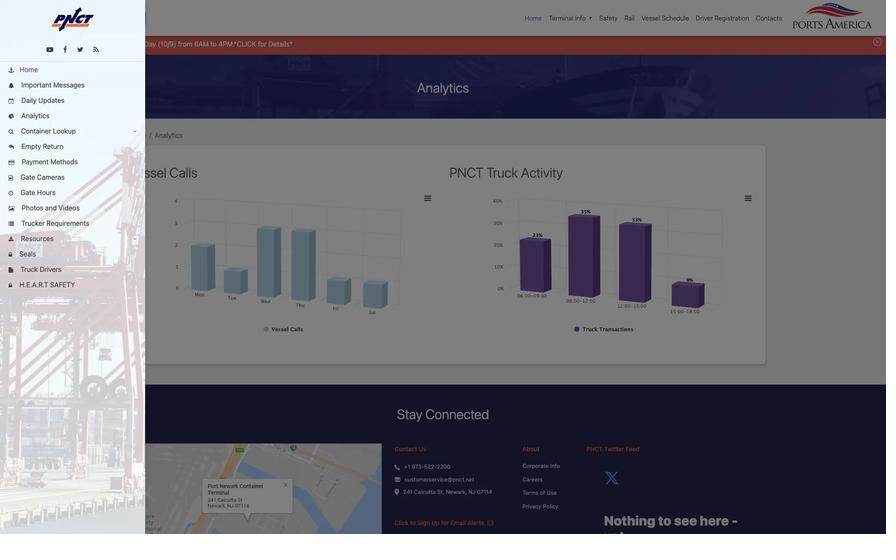 Task type: describe. For each thing, give the bounding box(es) containing it.
updates
[[38, 97, 65, 104]]

photos and videos
[[20, 204, 80, 212]]

pnct will be open on columbus day (10/9) from 6am to 4pm.*click for details* link
[[43, 39, 293, 49]]

schedule
[[662, 14, 689, 22]]

vessel for vessel schedule
[[642, 14, 661, 22]]

home link for daily updates link
[[0, 62, 145, 77]]

return
[[43, 143, 63, 150]]

registration
[[715, 14, 749, 22]]

email
[[451, 520, 466, 527]]

trucker
[[21, 220, 45, 227]]

close image
[[874, 38, 882, 46]]

important messages link
[[0, 77, 145, 93]]

gate cameras link
[[0, 170, 145, 185]]

safety
[[600, 14, 618, 22]]

rail
[[625, 14, 635, 22]]

search image
[[9, 129, 14, 135]]

clock o image
[[9, 191, 13, 196]]

pnct will be open on columbus day (10/9) from 6am to 4pm.*click for details* alert
[[0, 31, 886, 55]]

trucker requirements
[[20, 220, 89, 227]]

up
[[432, 520, 440, 527]]

pie chart image
[[9, 114, 14, 120]]

gate hours link
[[0, 185, 145, 200]]

resources link
[[0, 231, 145, 246]]

daily updates link
[[0, 93, 145, 108]]

calls
[[170, 164, 198, 181]]

daily updates
[[20, 97, 65, 104]]

pnct for pnct twitter feed
[[587, 446, 603, 453]]

important
[[21, 81, 52, 89]]

payment methods
[[20, 158, 78, 166]]

h.e.a.r.t
[[19, 281, 48, 289]]

important messages
[[20, 81, 85, 89]]

day
[[144, 40, 156, 48]]

driver
[[696, 14, 713, 22]]

calendar check o image
[[9, 99, 14, 104]]

connected
[[426, 406, 489, 422]]

for inside pnct will be open on columbus day (10/9) from 6am to 4pm.*click for details* link
[[258, 40, 267, 48]]

container lookup link
[[0, 123, 145, 139]]

6am
[[194, 40, 209, 48]]

drivers
[[40, 266, 62, 273]]

payment methods link
[[0, 154, 145, 170]]

pnct will be open on columbus day (10/9) from 6am to 4pm.*click for details*
[[43, 40, 293, 48]]

4pm.*click
[[219, 40, 256, 48]]

2 vertical spatial analytics
[[155, 131, 183, 139]]

gate hours
[[19, 189, 56, 197]]

feed
[[626, 446, 640, 453]]

1 vertical spatial analytics
[[20, 112, 50, 120]]

sign
[[418, 520, 430, 527]]

rss image
[[93, 46, 99, 53]]

seals
[[18, 250, 36, 258]]

photos and videos link
[[0, 200, 145, 216]]

contacts link
[[753, 10, 786, 26]]

container
[[21, 127, 51, 135]]

safety
[[50, 281, 75, 289]]

activity
[[521, 164, 563, 181]]

reply all image
[[9, 145, 14, 150]]

1 vertical spatial home
[[20, 66, 38, 73]]

youtube play image
[[46, 46, 53, 53]]

gate cameras
[[19, 173, 65, 181]]

messages
[[53, 81, 85, 89]]

rail link
[[621, 10, 638, 26]]

safety link
[[596, 10, 621, 26]]

twitter image
[[77, 46, 83, 53]]

and
[[45, 204, 57, 212]]

truck drivers link
[[0, 262, 145, 277]]

columbus
[[111, 40, 142, 48]]

home link for safety link
[[522, 10, 546, 26]]

facebook image
[[63, 46, 67, 53]]

h.e.a.r.t safety
[[18, 281, 75, 289]]

twitter
[[604, 446, 624, 453]]



Task type: vqa. For each thing, say whether or not it's contained in the screenshot.
every
no



Task type: locate. For each thing, give the bounding box(es) containing it.
contacts
[[756, 14, 782, 22]]

home
[[525, 14, 542, 22], [20, 66, 38, 73], [128, 131, 146, 139]]

pnct truck activity
[[450, 164, 563, 181]]

gate for gate cameras
[[21, 173, 35, 181]]

1 vertical spatial angle down image
[[133, 237, 137, 242]]

for right up
[[441, 520, 449, 527]]

alerts
[[468, 520, 484, 527]]

click
[[395, 520, 409, 527]]

angle down image inside container lookup link
[[133, 129, 137, 134]]

vessel schedule
[[642, 14, 689, 22]]

angle down image inside resources link
[[133, 237, 137, 242]]

stay
[[397, 406, 423, 422]]

driver registration link
[[693, 10, 753, 26]]

1 horizontal spatial home
[[128, 131, 146, 139]]

requirements
[[47, 220, 89, 227]]

to right 6am
[[211, 40, 217, 48]]

to
[[211, 40, 217, 48], [410, 520, 416, 527]]

for left details*
[[258, 40, 267, 48]]

1 vertical spatial home link
[[0, 62, 145, 77]]

to inside alert
[[211, 40, 217, 48]]

resources
[[19, 235, 53, 243]]

gate up the photos
[[21, 189, 35, 197]]

contact us
[[395, 446, 426, 453]]

file image
[[9, 268, 13, 273]]

pnct for pnct truck activity
[[450, 164, 484, 181]]

2 vertical spatial pnct
[[587, 446, 603, 453]]

home link
[[522, 10, 546, 26], [0, 62, 145, 77], [128, 131, 146, 139]]

2 horizontal spatial pnct
[[587, 446, 603, 453]]

0 vertical spatial for
[[258, 40, 267, 48]]

open
[[84, 40, 100, 48]]

trucker requirements link
[[0, 216, 145, 231]]

methods
[[50, 158, 78, 166]]

pnct
[[43, 40, 61, 48], [450, 164, 484, 181], [587, 446, 603, 453]]

daily
[[21, 97, 37, 104]]

vessel for vessel calls
[[129, 164, 167, 181]]

container lookup
[[19, 127, 76, 135]]

will
[[63, 40, 73, 48]]

gate down payment
[[21, 173, 35, 181]]

gate
[[21, 173, 35, 181], [21, 189, 35, 197]]

pnct inside alert
[[43, 40, 61, 48]]

1 vertical spatial vessel
[[129, 164, 167, 181]]

0 vertical spatial lock image
[[9, 252, 12, 258]]

gate inside gate cameras link
[[21, 173, 35, 181]]

1 vertical spatial gate
[[21, 189, 35, 197]]

2 vertical spatial home link
[[128, 131, 146, 139]]

driver registration
[[696, 14, 749, 22]]

lock image inside h.e.a.r.t safety link
[[9, 283, 12, 289]]

gate for gate hours
[[21, 189, 35, 197]]

2 gate from the top
[[21, 189, 35, 197]]

2 vertical spatial home
[[128, 131, 146, 139]]

1 vertical spatial for
[[441, 520, 449, 527]]

photos
[[22, 204, 43, 212]]

analytics link
[[0, 108, 145, 123]]

angle down image for resources
[[133, 237, 137, 242]]

empty
[[21, 143, 41, 150]]

1 lock image from the top
[[9, 252, 12, 258]]

1 vertical spatial to
[[410, 520, 416, 527]]

1 vertical spatial truck
[[21, 266, 38, 273]]

1 gate from the top
[[21, 173, 35, 181]]

anchor image
[[9, 68, 14, 73]]

cameras
[[37, 173, 65, 181]]

for
[[258, 40, 267, 48], [441, 520, 449, 527]]

h.e.a.r.t safety link
[[0, 277, 145, 293]]

2 lock image from the top
[[9, 283, 12, 289]]

1 vertical spatial lock image
[[9, 283, 12, 289]]

0 horizontal spatial for
[[258, 40, 267, 48]]

0 vertical spatial truck
[[487, 164, 518, 181]]

file movie o image
[[9, 176, 13, 181]]

1 angle down image from the top
[[133, 129, 137, 134]]

lock image up 'file' image
[[9, 252, 12, 258]]

2 horizontal spatial home
[[525, 14, 542, 22]]

vessel
[[642, 14, 661, 22], [129, 164, 167, 181]]

angle down image
[[133, 129, 137, 134], [133, 237, 137, 242]]

lock image down 'file' image
[[9, 283, 12, 289]]

lock image for seals
[[9, 252, 12, 258]]

0 vertical spatial analytics
[[417, 79, 469, 96]]

1 vertical spatial pnct
[[450, 164, 484, 181]]

angle down image for container lookup
[[133, 129, 137, 134]]

1 horizontal spatial truck
[[487, 164, 518, 181]]

click to sign up for email alerts link
[[395, 520, 494, 527]]

bell image
[[9, 83, 14, 89]]

0 horizontal spatial pnct
[[43, 40, 61, 48]]

2 horizontal spatial analytics
[[417, 79, 469, 96]]

on
[[102, 40, 109, 48]]

vessel calls
[[129, 164, 198, 181]]

pnct twitter feed
[[587, 446, 640, 453]]

pnct for pnct will be open on columbus day (10/9) from 6am to 4pm.*click for details*
[[43, 40, 61, 48]]

0 horizontal spatial to
[[211, 40, 217, 48]]

photo image
[[9, 206, 14, 212]]

seals link
[[0, 246, 145, 262]]

payment
[[22, 158, 49, 166]]

vessel left calls
[[129, 164, 167, 181]]

(10/9)
[[158, 40, 176, 48]]

vessel schedule link
[[638, 10, 693, 26]]

be
[[75, 40, 82, 48]]

analytics
[[417, 79, 469, 96], [20, 112, 50, 120], [155, 131, 183, 139]]

credit card image
[[9, 160, 14, 166]]

lock image
[[9, 252, 12, 258], [9, 283, 12, 289]]

1 horizontal spatial for
[[441, 520, 449, 527]]

0 vertical spatial to
[[211, 40, 217, 48]]

0 vertical spatial home link
[[522, 10, 546, 26]]

gate inside gate hours link
[[21, 189, 35, 197]]

contact
[[395, 446, 417, 453]]

2 angle down image from the top
[[133, 237, 137, 242]]

0 vertical spatial gate
[[21, 173, 35, 181]]

0 horizontal spatial home
[[20, 66, 38, 73]]

0 horizontal spatial analytics
[[20, 112, 50, 120]]

download image
[[9, 237, 14, 243]]

truck down seals in the left top of the page
[[21, 266, 38, 273]]

0 vertical spatial pnct
[[43, 40, 61, 48]]

details*
[[268, 40, 293, 48]]

about
[[523, 446, 540, 453]]

truck drivers
[[19, 266, 62, 273]]

truck
[[487, 164, 518, 181], [21, 266, 38, 273]]

vessel right rail
[[642, 14, 661, 22]]

empty return link
[[0, 139, 145, 154]]

envelope o image
[[488, 520, 494, 526]]

videos
[[59, 204, 80, 212]]

0 vertical spatial home
[[525, 14, 542, 22]]

click to sign up for email alerts
[[395, 520, 486, 527]]

lock image inside seals link
[[9, 252, 12, 258]]

from
[[178, 40, 193, 48]]

0 horizontal spatial vessel
[[129, 164, 167, 181]]

list image
[[9, 222, 14, 227]]

1 horizontal spatial pnct
[[450, 164, 484, 181]]

truck left "activity"
[[487, 164, 518, 181]]

hours
[[37, 189, 56, 197]]

1 horizontal spatial vessel
[[642, 14, 661, 22]]

stay connected
[[397, 406, 489, 422]]

to left sign
[[410, 520, 416, 527]]

1 horizontal spatial analytics
[[155, 131, 183, 139]]

empty return
[[20, 143, 63, 150]]

lock image for h.e.a.r.t safety
[[9, 283, 12, 289]]

1 horizontal spatial to
[[410, 520, 416, 527]]

0 vertical spatial vessel
[[642, 14, 661, 22]]

us
[[419, 446, 426, 453]]

lookup
[[53, 127, 76, 135]]

0 vertical spatial angle down image
[[133, 129, 137, 134]]

0 horizontal spatial truck
[[21, 266, 38, 273]]



